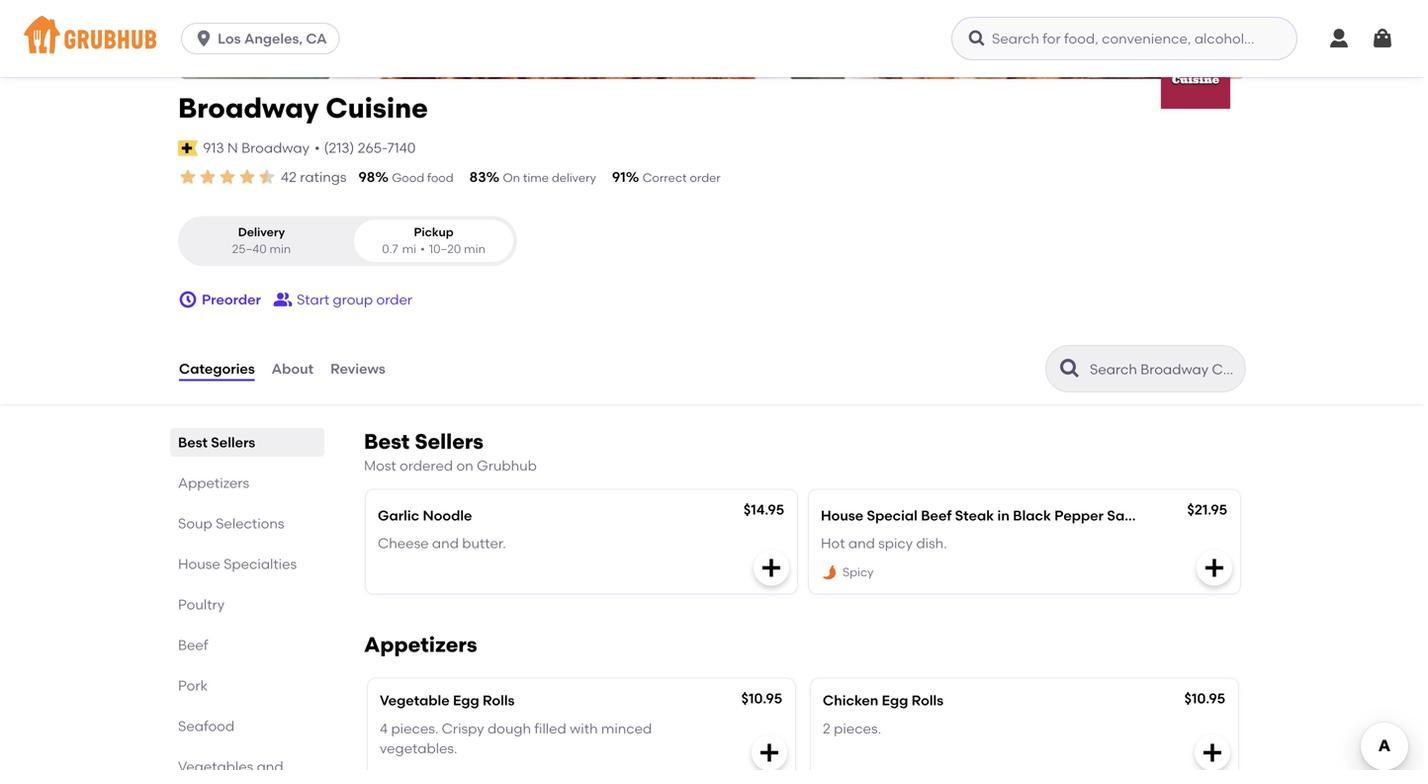 Task type: vqa. For each thing, say whether or not it's contained in the screenshot.
'SANDWICH'
no



Task type: describe. For each thing, give the bounding box(es) containing it.
cuisine
[[326, 92, 428, 125]]

sellers for best sellers
[[211, 434, 255, 451]]

svg image inside preorder button
[[178, 290, 198, 310]]

sauce
[[1107, 507, 1150, 524]]

broadway cuisine
[[178, 92, 428, 125]]

Search for food, convenience, alcohol... search field
[[952, 17, 1298, 60]]

$10.95 for 4 pieces. crispy dough filled with minced vegetables.
[[742, 691, 783, 707]]

pieces. for 2
[[834, 720, 881, 737]]

with
[[570, 720, 598, 737]]

vegetables.
[[380, 741, 458, 757]]

seafood
[[178, 718, 235, 735]]

(213) 265-7140 button
[[324, 138, 416, 158]]

house for house special beef steak in black pepper sauce
[[821, 507, 864, 524]]

preorder button
[[178, 282, 261, 318]]

hot and spicy dish.
[[821, 535, 947, 552]]

start group order button
[[273, 282, 413, 318]]

2 pieces.
[[823, 720, 881, 737]]

4
[[380, 720, 388, 737]]

rolls for chicken egg rolls
[[912, 692, 944, 709]]

broadway inside button
[[241, 140, 310, 156]]

correct order
[[643, 171, 721, 185]]

42 ratings
[[281, 169, 347, 185]]

subscription pass image
[[178, 140, 198, 156]]

garlic
[[378, 507, 420, 524]]

main navigation navigation
[[0, 0, 1425, 77]]

reviews button
[[330, 333, 387, 405]]

Search Broadway Cuisine search field
[[1088, 360, 1240, 379]]

0.7
[[382, 242, 398, 256]]

cheese
[[378, 535, 429, 552]]

spicy
[[843, 565, 874, 580]]

on time delivery
[[503, 171, 596, 185]]

1 horizontal spatial appetizers
[[364, 633, 477, 658]]

start
[[297, 291, 330, 308]]

egg for chicken
[[882, 692, 909, 709]]

265-
[[358, 140, 387, 156]]

minced
[[601, 720, 652, 737]]

ordered
[[400, 458, 453, 474]]

about button
[[271, 333, 315, 405]]

n
[[227, 140, 238, 156]]

dough
[[488, 720, 531, 737]]

and for butter.
[[432, 535, 459, 552]]

svg image for 4 pieces. crispy dough filled with minced vegetables.
[[758, 741, 782, 765]]

poultry
[[178, 597, 225, 613]]

vegetable egg rolls
[[380, 692, 515, 709]]

$14.95
[[744, 501, 785, 518]]

0 horizontal spatial beef
[[178, 637, 208, 654]]

hot
[[821, 535, 845, 552]]

best for best sellers
[[178, 434, 208, 451]]

good food
[[392, 171, 454, 185]]

search icon image
[[1059, 357, 1082, 381]]

min inside delivery 25–40 min
[[270, 242, 291, 256]]

min inside pickup 0.7 mi • 10–20 min
[[464, 242, 486, 256]]

house for house specialties
[[178, 556, 220, 573]]

rolls for vegetable egg rolls
[[483, 692, 515, 709]]

pepper
[[1055, 507, 1104, 524]]

2
[[823, 720, 831, 737]]

los angeles, ca button
[[181, 23, 348, 54]]

913 n broadway
[[203, 140, 310, 156]]

house special beef steak in black pepper sauce
[[821, 507, 1150, 524]]

categories
[[179, 361, 255, 377]]

7140
[[387, 140, 416, 156]]

delivery
[[238, 225, 285, 239]]

reviews
[[330, 361, 386, 377]]

$10.95 for 2 pieces.
[[1185, 691, 1226, 707]]

steak
[[955, 507, 994, 524]]

delivery
[[552, 171, 596, 185]]

sellers for best sellers most ordered on grubhub
[[415, 429, 484, 455]]

butter.
[[462, 535, 506, 552]]

good
[[392, 171, 425, 185]]

house specialties
[[178, 556, 297, 573]]

svg image for cheese and butter.
[[760, 556, 784, 580]]

most
[[364, 458, 396, 474]]

pickup
[[414, 225, 454, 239]]

angeles,
[[244, 30, 303, 47]]

svg image inside los angeles, ca button
[[194, 29, 214, 48]]

preorder
[[202, 291, 261, 308]]



Task type: locate. For each thing, give the bounding box(es) containing it.
dish.
[[917, 535, 947, 552]]

soup selections
[[178, 516, 284, 532]]

and for spicy
[[849, 535, 875, 552]]

egg for vegetable
[[453, 692, 479, 709]]

on
[[503, 171, 520, 185]]

ratings
[[300, 169, 347, 185]]

broadway cuisine logo image
[[1161, 40, 1231, 109]]

0 horizontal spatial egg
[[453, 692, 479, 709]]

1 vertical spatial •
[[420, 242, 425, 256]]

time
[[523, 171, 549, 185]]

2 pieces. from the left
[[834, 720, 881, 737]]

1 vertical spatial broadway
[[241, 140, 310, 156]]

best up most on the bottom of the page
[[364, 429, 410, 455]]

order right the group
[[376, 291, 413, 308]]

specialties
[[224, 556, 297, 573]]

best down categories button
[[178, 434, 208, 451]]

rolls
[[483, 692, 515, 709], [912, 692, 944, 709]]

min
[[270, 242, 291, 256], [464, 242, 486, 256]]

house up poultry
[[178, 556, 220, 573]]

black
[[1013, 507, 1052, 524]]

0 vertical spatial beef
[[921, 507, 952, 524]]

25–40
[[232, 242, 267, 256]]

garlic noodle
[[378, 507, 472, 524]]

1 rolls from the left
[[483, 692, 515, 709]]

best inside best sellers most ordered on grubhub
[[364, 429, 410, 455]]

sellers up on
[[415, 429, 484, 455]]

correct
[[643, 171, 687, 185]]

people icon image
[[273, 290, 293, 310]]

2 $10.95 from the left
[[1185, 691, 1226, 707]]

vegetable
[[380, 692, 450, 709]]

83
[[470, 169, 486, 185]]

appetizers up vegetable
[[364, 633, 477, 658]]

0 vertical spatial appetizers
[[178, 475, 249, 492]]

best
[[364, 429, 410, 455], [178, 434, 208, 451]]

los
[[218, 30, 241, 47]]

0 horizontal spatial $10.95
[[742, 691, 783, 707]]

0 horizontal spatial rolls
[[483, 692, 515, 709]]

sellers down categories button
[[211, 434, 255, 451]]

egg right chicken
[[882, 692, 909, 709]]

1 min from the left
[[270, 242, 291, 256]]

913 n broadway button
[[202, 137, 311, 159]]

2 min from the left
[[464, 242, 486, 256]]

chicken egg rolls
[[823, 692, 944, 709]]

star icon image
[[178, 167, 198, 187], [198, 167, 218, 187], [218, 167, 237, 187], [237, 167, 257, 187], [257, 167, 277, 187], [257, 167, 277, 187]]

0 horizontal spatial house
[[178, 556, 220, 573]]

1 vertical spatial beef
[[178, 637, 208, 654]]

svg image
[[760, 556, 784, 580], [1203, 556, 1227, 580], [758, 741, 782, 765], [1201, 741, 1225, 765]]

1 horizontal spatial pieces.
[[834, 720, 881, 737]]

best for best sellers most ordered on grubhub
[[364, 429, 410, 455]]

2 and from the left
[[849, 535, 875, 552]]

0 vertical spatial broadway
[[178, 92, 319, 125]]

grubhub
[[477, 458, 537, 474]]

broadway up 42
[[241, 140, 310, 156]]

sellers
[[415, 429, 484, 455], [211, 434, 255, 451]]

1 horizontal spatial best
[[364, 429, 410, 455]]

• (213) 265-7140
[[315, 140, 416, 156]]

0 vertical spatial order
[[690, 171, 721, 185]]

1 horizontal spatial order
[[690, 171, 721, 185]]

beef up pork
[[178, 637, 208, 654]]

0 vertical spatial house
[[821, 507, 864, 524]]

rolls up dough
[[483, 692, 515, 709]]

10–20
[[429, 242, 461, 256]]

0 horizontal spatial best
[[178, 434, 208, 451]]

0 horizontal spatial sellers
[[211, 434, 255, 451]]

and down 'noodle'
[[432, 535, 459, 552]]

1 horizontal spatial house
[[821, 507, 864, 524]]

0 vertical spatial •
[[315, 140, 320, 156]]

egg up the crispy at the left of the page
[[453, 692, 479, 709]]

1 horizontal spatial $10.95
[[1185, 691, 1226, 707]]

$21.95
[[1188, 501, 1228, 518]]

(213)
[[324, 140, 354, 156]]

food
[[427, 171, 454, 185]]

min right 10–20
[[464, 242, 486, 256]]

rolls right chicken
[[912, 692, 944, 709]]

broadway
[[178, 92, 319, 125], [241, 140, 310, 156]]

delivery 25–40 min
[[232, 225, 291, 256]]

1 horizontal spatial sellers
[[415, 429, 484, 455]]

group
[[333, 291, 373, 308]]

cheese and butter.
[[378, 535, 506, 552]]

$10.95
[[742, 691, 783, 707], [1185, 691, 1226, 707]]

pieces. down chicken
[[834, 720, 881, 737]]

spicy image
[[821, 564, 839, 582]]

soup
[[178, 516, 212, 532]]

• left (213)
[[315, 140, 320, 156]]

svg image for 2 pieces.
[[1201, 741, 1225, 765]]

• right mi
[[420, 242, 425, 256]]

mi
[[402, 242, 417, 256]]

1 horizontal spatial min
[[464, 242, 486, 256]]

pieces. for 4
[[391, 720, 439, 737]]

91
[[612, 169, 626, 185]]

pieces.
[[391, 720, 439, 737], [834, 720, 881, 737]]

42
[[281, 169, 297, 185]]

0 horizontal spatial pieces.
[[391, 720, 439, 737]]

broadway up 913 n broadway
[[178, 92, 319, 125]]

1 pieces. from the left
[[391, 720, 439, 737]]

categories button
[[178, 333, 256, 405]]

los angeles, ca
[[218, 30, 327, 47]]

special
[[867, 507, 918, 524]]

best sellers
[[178, 434, 255, 451]]

pieces. up vegetables.
[[391, 720, 439, 737]]

pork
[[178, 678, 208, 695]]

order
[[690, 171, 721, 185], [376, 291, 413, 308]]

and
[[432, 535, 459, 552], [849, 535, 875, 552]]

1 egg from the left
[[453, 692, 479, 709]]

spicy
[[879, 535, 913, 552]]

1 horizontal spatial beef
[[921, 507, 952, 524]]

4 pieces. crispy dough filled with minced vegetables.
[[380, 720, 652, 757]]

order right correct
[[690, 171, 721, 185]]

egg
[[453, 692, 479, 709], [882, 692, 909, 709]]

2 rolls from the left
[[912, 692, 944, 709]]

2 egg from the left
[[882, 692, 909, 709]]

1 horizontal spatial •
[[420, 242, 425, 256]]

0 horizontal spatial appetizers
[[178, 475, 249, 492]]

about
[[272, 361, 314, 377]]

min down delivery
[[270, 242, 291, 256]]

1 vertical spatial order
[[376, 291, 413, 308]]

beef up dish.
[[921, 507, 952, 524]]

crispy
[[442, 720, 484, 737]]

0 horizontal spatial and
[[432, 535, 459, 552]]

order inside button
[[376, 291, 413, 308]]

1 vertical spatial appetizers
[[364, 633, 477, 658]]

in
[[998, 507, 1010, 524]]

• inside pickup 0.7 mi • 10–20 min
[[420, 242, 425, 256]]

house
[[821, 507, 864, 524], [178, 556, 220, 573]]

appetizers down best sellers
[[178, 475, 249, 492]]

beef
[[921, 507, 952, 524], [178, 637, 208, 654]]

1 vertical spatial house
[[178, 556, 220, 573]]

0 horizontal spatial order
[[376, 291, 413, 308]]

svg image
[[1328, 27, 1351, 50], [1371, 27, 1395, 50], [194, 29, 214, 48], [968, 29, 987, 48], [178, 290, 198, 310]]

•
[[315, 140, 320, 156], [420, 242, 425, 256]]

pickup 0.7 mi • 10–20 min
[[382, 225, 486, 256]]

and right hot
[[849, 535, 875, 552]]

1 horizontal spatial rolls
[[912, 692, 944, 709]]

1 $10.95 from the left
[[742, 691, 783, 707]]

noodle
[[423, 507, 472, 524]]

1 horizontal spatial and
[[849, 535, 875, 552]]

best sellers most ordered on grubhub
[[364, 429, 537, 474]]

chicken
[[823, 692, 879, 709]]

selections
[[216, 516, 284, 532]]

1 horizontal spatial egg
[[882, 692, 909, 709]]

913
[[203, 140, 224, 156]]

start group order
[[297, 291, 413, 308]]

filled
[[535, 720, 567, 737]]

1 and from the left
[[432, 535, 459, 552]]

sellers inside best sellers most ordered on grubhub
[[415, 429, 484, 455]]

pieces. inside 4 pieces. crispy dough filled with minced vegetables.
[[391, 720, 439, 737]]

0 horizontal spatial min
[[270, 242, 291, 256]]

house up hot
[[821, 507, 864, 524]]

ca
[[306, 30, 327, 47]]

98
[[359, 169, 375, 185]]

option group
[[178, 216, 517, 266]]

on
[[457, 458, 474, 474]]

0 horizontal spatial •
[[315, 140, 320, 156]]

option group containing delivery 25–40 min
[[178, 216, 517, 266]]



